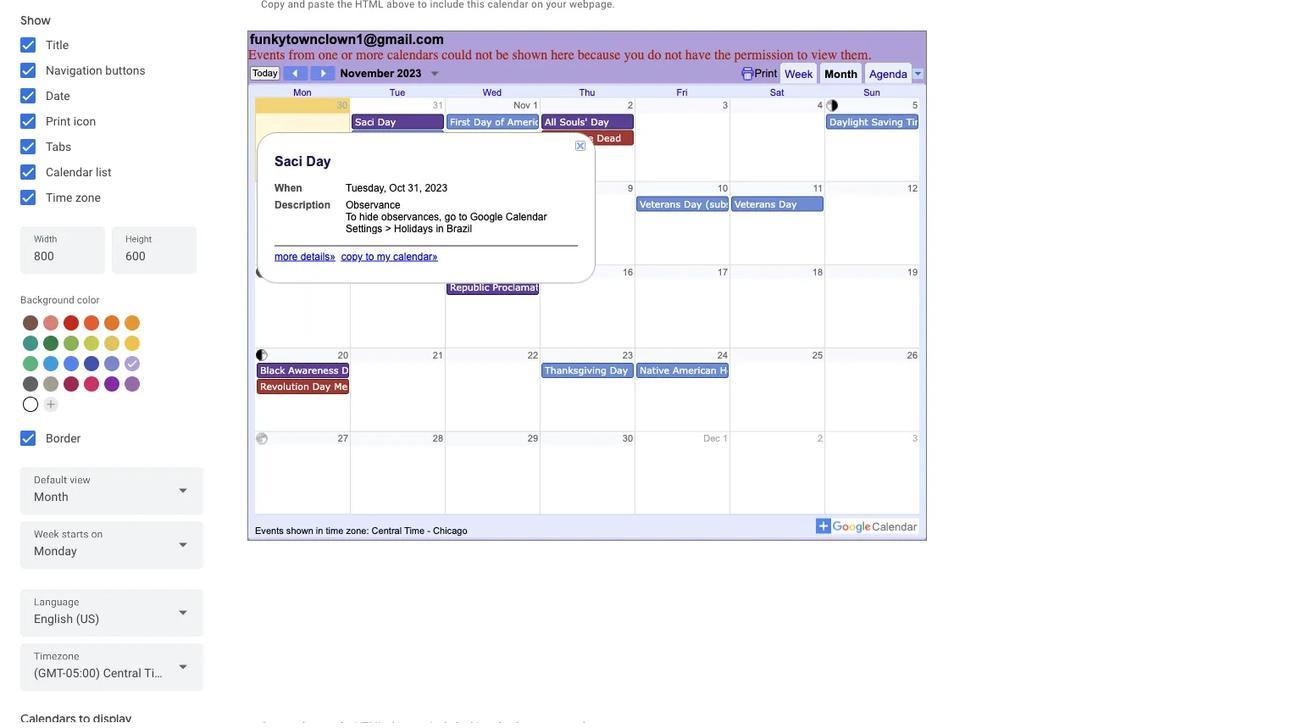 Task type: locate. For each thing, give the bounding box(es) containing it.
mango menu item
[[125, 315, 140, 331]]

None field
[[20, 467, 203, 515], [20, 521, 203, 569], [20, 589, 203, 637], [20, 644, 203, 691], [20, 467, 203, 515], [20, 521, 203, 569], [20, 589, 203, 637], [20, 644, 203, 691]]

zone
[[75, 190, 101, 204]]

buttons
[[105, 63, 146, 77]]

peacock menu item
[[43, 356, 59, 371]]

None number field
[[34, 244, 92, 268], [125, 244, 183, 268], [34, 244, 92, 268], [125, 244, 183, 268]]

tomato menu item
[[64, 315, 79, 331]]

pistachio menu item
[[64, 336, 79, 351]]

flamingo menu item
[[43, 315, 59, 331]]

cherry blossom menu item
[[84, 376, 99, 392]]

background
[[20, 294, 74, 306]]

pumpkin menu item
[[104, 315, 120, 331]]

calendar
[[46, 165, 93, 179]]

radicchio menu item
[[64, 376, 79, 392]]

basil menu item
[[43, 336, 59, 351]]

birch menu item
[[43, 376, 59, 392]]

sage menu item
[[23, 356, 38, 371]]

title
[[46, 38, 69, 52]]

add custom color menu item
[[43, 397, 59, 412]]

calendar list
[[46, 165, 112, 179]]

graphite menu item
[[23, 376, 38, 392]]

border
[[46, 431, 81, 445]]

navigation buttons
[[46, 63, 146, 77]]

citron menu item
[[104, 336, 120, 351]]

time
[[46, 190, 72, 204]]

tabs
[[46, 139, 71, 153]]

grape menu item
[[104, 376, 120, 392]]



Task type: vqa. For each thing, say whether or not it's contained in the screenshot.
the right T
no



Task type: describe. For each thing, give the bounding box(es) containing it.
banana menu item
[[125, 336, 140, 351]]

time zone
[[46, 190, 101, 204]]

amethyst menu item
[[125, 376, 140, 392]]

navigation
[[46, 63, 102, 77]]

tangerine menu item
[[84, 315, 99, 331]]

color
[[77, 294, 100, 306]]

cobalt menu item
[[64, 356, 79, 371]]

cocoa menu item
[[23, 315, 38, 331]]

list
[[96, 165, 112, 179]]

wisteria menu item
[[125, 356, 140, 371]]

print
[[46, 114, 71, 128]]

calendar color menu item
[[23, 397, 38, 412]]

blueberry menu item
[[84, 356, 99, 371]]

show
[[20, 13, 51, 28]]

lavender menu item
[[104, 356, 120, 371]]

print icon
[[46, 114, 96, 128]]

date
[[46, 89, 70, 103]]

eucalyptus menu item
[[23, 336, 38, 351]]

background color
[[20, 294, 100, 306]]

avocado menu item
[[84, 336, 99, 351]]

icon
[[74, 114, 96, 128]]



